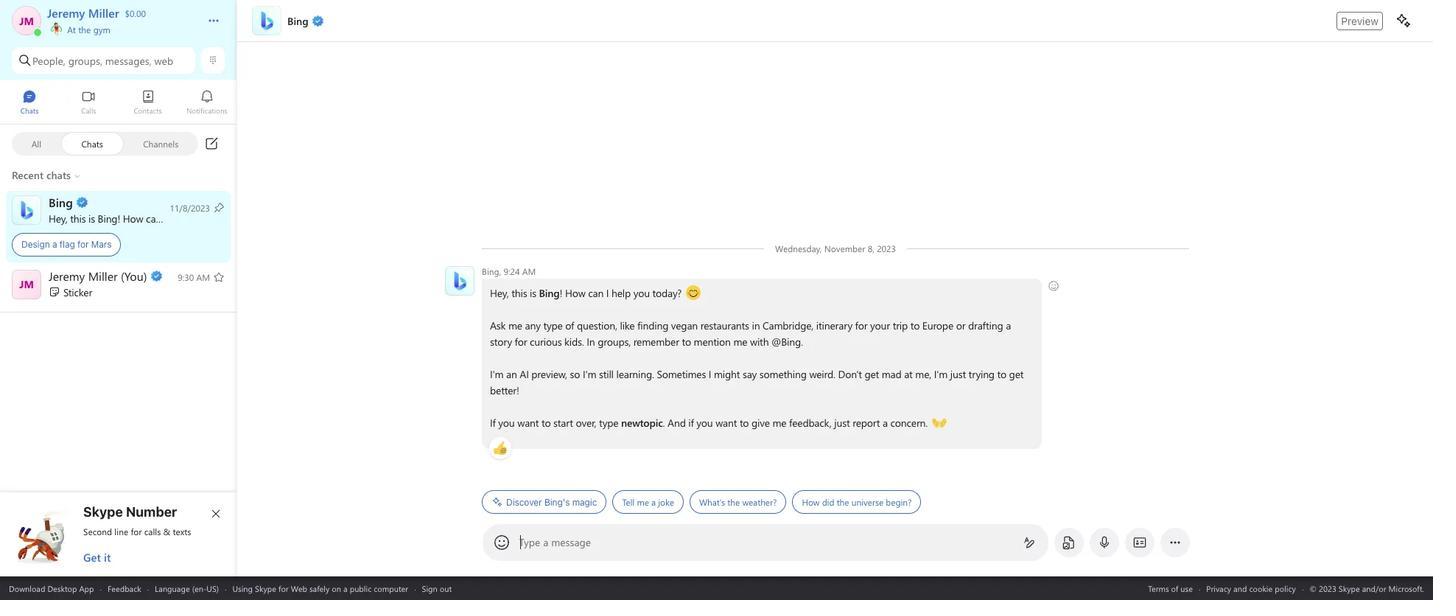 Task type: describe. For each thing, give the bounding box(es) containing it.
vegan
[[671, 318, 698, 333]]

for right flag
[[77, 239, 89, 250]]

ask me any type of question, like finding vegan restaurants in cambridge, itinerary for your trip to europe or drafting a story for curious kids. in groups, remember to mention me with @bing. i'm an ai preview, so i'm still learning. sometimes i might say something weird. don't get mad at me, i'm just trying to get better! if you want to start over, type
[[490, 318, 1027, 430]]

0 horizontal spatial bing
[[98, 211, 118, 225]]

report
[[853, 416, 880, 430]]

remember
[[633, 335, 679, 349]]

and
[[1234, 583, 1248, 594]]

1 vertical spatial !
[[560, 286, 562, 300]]

1 vertical spatial today?
[[652, 286, 682, 300]]

feedback link
[[108, 583, 141, 594]]

0 vertical spatial hey, this is bing ! how can i help you today?
[[49, 211, 242, 225]]

number
[[126, 504, 177, 520]]

get
[[83, 550, 101, 565]]

terms of use
[[1149, 583, 1194, 594]]

sign out
[[422, 583, 452, 594]]

out
[[440, 583, 452, 594]]

begin?
[[886, 496, 912, 508]]

something
[[760, 367, 807, 381]]

did
[[822, 496, 835, 508]]

gym
[[93, 24, 110, 35]]

restaurants
[[701, 318, 749, 333]]

groups, inside ask me any type of question, like finding vegan restaurants in cambridge, itinerary for your trip to europe or drafting a story for curious kids. in groups, remember to mention me with @bing. i'm an ai preview, so i'm still learning. sometimes i might say something weird. don't get mad at me, i'm just trying to get better! if you want to start over, type
[[598, 335, 631, 349]]

itinerary
[[816, 318, 853, 333]]

mars
[[91, 239, 112, 250]]

europe
[[922, 318, 954, 333]]

cookie
[[1250, 583, 1273, 594]]

1 vertical spatial hey,
[[490, 286, 509, 300]]

question,
[[577, 318, 617, 333]]

2 i'm from the left
[[583, 367, 596, 381]]

better!
[[490, 383, 519, 397]]

language (en-us)
[[155, 583, 219, 594]]

still
[[599, 367, 614, 381]]

message
[[552, 535, 591, 549]]

like
[[620, 318, 635, 333]]

trying
[[969, 367, 995, 381]]

second line for calls & texts
[[83, 526, 191, 537]]

groups, inside button
[[68, 53, 102, 67]]

chats
[[81, 137, 103, 149]]

1 vertical spatial how
[[565, 286, 585, 300]]

0 horizontal spatial this
[[70, 211, 86, 225]]

skype number element
[[13, 504, 225, 565]]

0 horizontal spatial is
[[88, 211, 95, 225]]

joke
[[658, 496, 674, 508]]

might
[[714, 367, 740, 381]]

an
[[506, 367, 517, 381]]

what's the weather? button
[[690, 490, 787, 514]]

concern.
[[891, 416, 928, 430]]

your
[[870, 318, 890, 333]]

a right 'type'
[[544, 535, 549, 549]]

discover
[[506, 497, 542, 508]]

tell me a joke button
[[613, 490, 684, 514]]

2 get from the left
[[1009, 367, 1024, 381]]

1 horizontal spatial this
[[511, 286, 527, 300]]

people, groups, messages, web button
[[12, 47, 195, 74]]

0 vertical spatial hey,
[[49, 211, 68, 225]]

language
[[155, 583, 190, 594]]

newtopic
[[621, 416, 663, 430]]

0 vertical spatial skype
[[83, 504, 123, 520]]

0 horizontal spatial just
[[834, 416, 850, 430]]

so
[[570, 367, 580, 381]]

policy
[[1276, 583, 1297, 594]]

if
[[490, 416, 496, 430]]

type a message
[[519, 535, 591, 549]]

finding
[[637, 318, 668, 333]]

you inside ask me any type of question, like finding vegan restaurants in cambridge, itinerary for your trip to europe or drafting a story for curious kids. in groups, remember to mention me with @bing. i'm an ai preview, so i'm still learning. sometimes i might say something weird. don't get mad at me, i'm just trying to get better! if you want to start over, type
[[498, 416, 515, 430]]

(smileeyes)
[[686, 285, 734, 299]]

how inside button
[[802, 496, 820, 508]]

using skype for web safely on a public computer link
[[233, 583, 409, 594]]

0 vertical spatial today?
[[210, 211, 240, 225]]

sign
[[422, 583, 438, 594]]

calls
[[144, 526, 161, 537]]

people,
[[32, 53, 65, 67]]

1 vertical spatial hey, this is bing ! how can i help you today?
[[490, 286, 684, 300]]

how did the universe begin?
[[802, 496, 912, 508]]

tell me a joke
[[622, 496, 674, 508]]

terms
[[1149, 583, 1170, 594]]

0 horizontal spatial i
[[164, 211, 167, 225]]

me left any
[[508, 318, 522, 333]]

cambridge,
[[763, 318, 814, 333]]

or
[[956, 318, 966, 333]]

if
[[688, 416, 694, 430]]

second
[[83, 526, 112, 537]]

sometimes
[[657, 367, 706, 381]]

for inside skype number element
[[131, 526, 142, 537]]

mad
[[882, 367, 902, 381]]

1 horizontal spatial help
[[612, 286, 631, 300]]

tell
[[622, 496, 635, 508]]

2 horizontal spatial the
[[837, 496, 849, 508]]

9:24
[[504, 265, 520, 277]]

in
[[752, 318, 760, 333]]

privacy and cookie policy
[[1207, 583, 1297, 594]]

a inside button
[[651, 496, 656, 508]]

flag
[[60, 239, 75, 250]]

1 horizontal spatial skype
[[255, 583, 276, 594]]

1 i'm from the left
[[490, 367, 503, 381]]

safely
[[310, 583, 330, 594]]

@bing.
[[772, 335, 803, 349]]

0 vertical spatial can
[[146, 211, 161, 225]]

say
[[743, 367, 757, 381]]

2 want from the left
[[716, 416, 737, 430]]

line
[[115, 526, 128, 537]]

1 horizontal spatial of
[[1172, 583, 1179, 594]]

sticker button
[[0, 264, 237, 307]]

me right give
[[773, 416, 787, 430]]

to left give
[[740, 416, 749, 430]]

people, groups, messages, web
[[32, 53, 173, 67]]

channels
[[143, 137, 179, 149]]

a left flag
[[52, 239, 57, 250]]

computer
[[374, 583, 409, 594]]

(openhands)
[[932, 415, 987, 429]]

1 horizontal spatial can
[[588, 286, 604, 300]]

design a flag for mars
[[21, 239, 112, 250]]

any
[[525, 318, 541, 333]]

weird.
[[809, 367, 836, 381]]

drafting
[[968, 318, 1003, 333]]

trip
[[893, 318, 908, 333]]

want inside ask me any type of question, like finding vegan restaurants in cambridge, itinerary for your trip to europe or drafting a story for curious kids. in groups, remember to mention me with @bing. i'm an ai preview, so i'm still learning. sometimes i might say something weird. don't get mad at me, i'm just trying to get better! if you want to start over, type
[[517, 416, 539, 430]]



Task type: vqa. For each thing, say whether or not it's contained in the screenshot.
THE ARE
no



Task type: locate. For each thing, give the bounding box(es) containing it.
type
[[519, 535, 541, 549]]

groups, down the like
[[598, 335, 631, 349]]

bing's
[[544, 497, 570, 508]]

language (en-us) link
[[155, 583, 219, 594]]

0 horizontal spatial skype
[[83, 504, 123, 520]]

privacy and cookie policy link
[[1207, 583, 1297, 594]]

download desktop app link
[[9, 583, 94, 594]]

for right line
[[131, 526, 142, 537]]

1 horizontal spatial is
[[530, 286, 536, 300]]

1 vertical spatial i
[[606, 286, 609, 300]]

a right report
[[883, 416, 888, 430]]

1 horizontal spatial type
[[599, 416, 618, 430]]

2 horizontal spatial i'm
[[934, 367, 948, 381]]

the for what's
[[728, 496, 740, 508]]

1 horizontal spatial i'm
[[583, 367, 596, 381]]

0 horizontal spatial i'm
[[490, 367, 503, 381]]

the for at
[[78, 24, 91, 35]]

2 vertical spatial i
[[709, 367, 711, 381]]

what's the weather?
[[699, 496, 777, 508]]

don't
[[838, 367, 862, 381]]

1 horizontal spatial the
[[728, 496, 740, 508]]

0 vertical spatial is
[[88, 211, 95, 225]]

! up sticker button at the left
[[118, 211, 120, 225]]

0 horizontal spatial can
[[146, 211, 161, 225]]

preview
[[1342, 14, 1379, 27]]

is down am
[[530, 286, 536, 300]]

1 vertical spatial can
[[588, 286, 604, 300]]

all
[[31, 137, 41, 149]]

over,
[[576, 416, 596, 430]]

learning.
[[616, 367, 654, 381]]

weather?
[[742, 496, 777, 508]]

i
[[164, 211, 167, 225], [606, 286, 609, 300], [709, 367, 711, 381]]

1 vertical spatial this
[[511, 286, 527, 300]]

i'm
[[490, 367, 503, 381], [583, 367, 596, 381], [934, 367, 948, 381]]

this
[[70, 211, 86, 225], [511, 286, 527, 300]]

me inside button
[[637, 496, 649, 508]]

to right trying
[[998, 367, 1007, 381]]

1 vertical spatial of
[[1172, 583, 1179, 594]]

groups, down at the gym
[[68, 53, 102, 67]]

1 horizontal spatial hey, this is bing ! how can i help you today?
[[490, 286, 684, 300]]

give
[[752, 416, 770, 430]]

0 vertical spatial type
[[543, 318, 563, 333]]

1 vertical spatial just
[[834, 416, 850, 430]]

2 horizontal spatial how
[[802, 496, 820, 508]]

for
[[77, 239, 89, 250], [855, 318, 868, 333], [515, 335, 527, 349], [131, 526, 142, 537], [279, 583, 289, 594]]

2 horizontal spatial i
[[709, 367, 711, 381]]

get right trying
[[1009, 367, 1024, 381]]

a left joke
[[651, 496, 656, 508]]

design
[[21, 239, 50, 250]]

how did the universe begin? button
[[792, 490, 921, 514]]

help
[[169, 211, 189, 225], [612, 286, 631, 300]]

for left web
[[279, 583, 289, 594]]

0 horizontal spatial of
[[565, 318, 574, 333]]

2 vertical spatial how
[[802, 496, 820, 508]]

1 horizontal spatial i
[[606, 286, 609, 300]]

me right the "tell"
[[637, 496, 649, 508]]

type
[[543, 318, 563, 333], [599, 416, 618, 430]]

with
[[750, 335, 769, 349]]

it
[[104, 550, 111, 565]]

i'm left "an"
[[490, 367, 503, 381]]

want left start
[[517, 416, 539, 430]]

in
[[587, 335, 595, 349]]

get left the mad at the bottom of page
[[865, 367, 879, 381]]

0 horizontal spatial get
[[865, 367, 879, 381]]

on
[[332, 583, 341, 594]]

a right drafting at the right bottom of the page
[[1006, 318, 1011, 333]]

preview,
[[531, 367, 567, 381]]

!
[[118, 211, 120, 225], [560, 286, 562, 300]]

type right the over,
[[599, 416, 618, 430]]

terms of use link
[[1149, 583, 1194, 594]]

of up kids. on the left of the page
[[565, 318, 574, 333]]

0 vertical spatial groups,
[[68, 53, 102, 67]]

1 horizontal spatial how
[[565, 286, 585, 300]]

0 vertical spatial this
[[70, 211, 86, 225]]

of inside ask me any type of question, like finding vegan restaurants in cambridge, itinerary for your trip to europe or drafting a story for curious kids. in groups, remember to mention me with @bing. i'm an ai preview, so i'm still learning. sometimes i might say something weird. don't get mad at me, i'm just trying to get better! if you want to start over, type
[[565, 318, 574, 333]]

for right story
[[515, 335, 527, 349]]

start
[[553, 416, 573, 430]]

0 vertical spatial help
[[169, 211, 189, 225]]

0 horizontal spatial groups,
[[68, 53, 102, 67]]

skype right using
[[255, 583, 276, 594]]

to right trip
[[911, 318, 920, 333]]

how up the question, on the bottom left of page
[[565, 286, 585, 300]]

at
[[904, 367, 913, 381]]

1 want from the left
[[517, 416, 539, 430]]

hey, this is bing ! how can i help you today? up the question, on the bottom left of page
[[490, 286, 684, 300]]

me left with on the bottom of the page
[[733, 335, 747, 349]]

this down 9:24
[[511, 286, 527, 300]]

want left give
[[716, 416, 737, 430]]

0 vertical spatial how
[[123, 211, 143, 225]]

0 horizontal spatial type
[[543, 318, 563, 333]]

0 horizontal spatial hey,
[[49, 211, 68, 225]]

Type a message text field
[[520, 535, 1012, 551]]

discover bing's magic
[[506, 497, 597, 508]]

to left start
[[541, 416, 551, 430]]

just left trying
[[951, 367, 966, 381]]

ask
[[490, 318, 506, 333]]

just left report
[[834, 416, 850, 430]]

0 horizontal spatial how
[[123, 211, 143, 225]]

1 get from the left
[[865, 367, 879, 381]]

messages,
[[105, 53, 152, 67]]

1 horizontal spatial today?
[[652, 286, 682, 300]]

how up sticker button at the left
[[123, 211, 143, 225]]

today?
[[210, 211, 240, 225], [652, 286, 682, 300]]

texts
[[173, 526, 191, 537]]

hey, this is bing ! how can i help you today? up mars
[[49, 211, 242, 225]]

0 horizontal spatial !
[[118, 211, 120, 225]]

us)
[[207, 583, 219, 594]]

bing up mars
[[98, 211, 118, 225]]

me
[[508, 318, 522, 333], [733, 335, 747, 349], [773, 416, 787, 430], [637, 496, 649, 508]]

1 horizontal spatial bing
[[539, 286, 560, 300]]

is
[[88, 211, 95, 225], [530, 286, 536, 300]]

this up flag
[[70, 211, 86, 225]]

for left your
[[855, 318, 868, 333]]

(en-
[[192, 583, 207, 594]]

feedback,
[[789, 416, 832, 430]]

the right at
[[78, 24, 91, 35]]

0 horizontal spatial today?
[[210, 211, 240, 225]]

1 horizontal spatial !
[[560, 286, 562, 300]]

! up curious
[[560, 286, 562, 300]]

1 horizontal spatial groups,
[[598, 335, 631, 349]]

i inside ask me any type of question, like finding vegan restaurants in cambridge, itinerary for your trip to europe or drafting a story for curious kids. in groups, remember to mention me with @bing. i'm an ai preview, so i'm still learning. sometimes i might say something weird. don't get mad at me, i'm just trying to get better! if you want to start over, type
[[709, 367, 711, 381]]

the right what's
[[728, 496, 740, 508]]

using skype for web safely on a public computer
[[233, 583, 409, 594]]

i'm right so
[[583, 367, 596, 381]]

at the gym button
[[47, 21, 193, 35]]

to
[[911, 318, 920, 333], [682, 335, 691, 349], [998, 367, 1007, 381], [541, 416, 551, 430], [740, 416, 749, 430]]

1 vertical spatial bing
[[539, 286, 560, 300]]

0 vertical spatial just
[[951, 367, 966, 381]]

ai
[[520, 367, 529, 381]]

can
[[146, 211, 161, 225], [588, 286, 604, 300]]

kids.
[[564, 335, 584, 349]]

web
[[154, 53, 173, 67]]

how left did
[[802, 496, 820, 508]]

what's
[[699, 496, 725, 508]]

3 i'm from the left
[[934, 367, 948, 381]]

0 vertical spatial i
[[164, 211, 167, 225]]

to down vegan
[[682, 335, 691, 349]]

i'm right me,
[[934, 367, 948, 381]]

feedback
[[108, 583, 141, 594]]

just inside ask me any type of question, like finding vegan restaurants in cambridge, itinerary for your trip to europe or drafting a story for curious kids. in groups, remember to mention me with @bing. i'm an ai preview, so i'm still learning. sometimes i might say something weird. don't get mad at me, i'm just trying to get better! if you want to start over, type
[[951, 367, 966, 381]]

of left use
[[1172, 583, 1179, 594]]

bing up any
[[539, 286, 560, 300]]

using
[[233, 583, 253, 594]]

&
[[163, 526, 170, 537]]

1 vertical spatial skype
[[255, 583, 276, 594]]

bing,
[[482, 265, 501, 277]]

1 vertical spatial groups,
[[598, 335, 631, 349]]

a right on
[[344, 583, 348, 594]]

1 horizontal spatial get
[[1009, 367, 1024, 381]]

tab list
[[0, 83, 237, 124]]

0 horizontal spatial help
[[169, 211, 189, 225]]

universe
[[852, 496, 884, 508]]

type up curious
[[543, 318, 563, 333]]

hey, up design a flag for mars
[[49, 211, 68, 225]]

desktop
[[47, 583, 77, 594]]

public
[[350, 583, 372, 594]]

1 horizontal spatial hey,
[[490, 286, 509, 300]]

skype up second
[[83, 504, 123, 520]]

use
[[1181, 583, 1194, 594]]

story
[[490, 335, 512, 349]]

is up mars
[[88, 211, 95, 225]]

am
[[522, 265, 536, 277]]

web
[[291, 583, 307, 594]]

0 vertical spatial of
[[565, 318, 574, 333]]

sticker
[[63, 285, 92, 299]]

app
[[79, 583, 94, 594]]

1 horizontal spatial just
[[951, 367, 966, 381]]

me,
[[916, 367, 932, 381]]

0 horizontal spatial hey, this is bing ! how can i help you today?
[[49, 211, 242, 225]]

the right did
[[837, 496, 849, 508]]

bing, 9:24 am
[[482, 265, 536, 277]]

0 vertical spatial !
[[118, 211, 120, 225]]

0 horizontal spatial the
[[78, 24, 91, 35]]

at
[[67, 24, 76, 35]]

get it
[[83, 550, 111, 565]]

newtopic . and if you want to give me feedback, just report a concern.
[[621, 416, 931, 430]]

a inside ask me any type of question, like finding vegan restaurants in cambridge, itinerary for your trip to europe or drafting a story for curious kids. in groups, remember to mention me with @bing. i'm an ai preview, so i'm still learning. sometimes i might say something weird. don't get mad at me, i'm just trying to get better! if you want to start over, type
[[1006, 318, 1011, 333]]

1 horizontal spatial want
[[716, 416, 737, 430]]

1 vertical spatial type
[[599, 416, 618, 430]]

you
[[191, 211, 208, 225], [633, 286, 650, 300], [498, 416, 515, 430], [697, 416, 713, 430]]

magic
[[572, 497, 597, 508]]

a
[[52, 239, 57, 250], [1006, 318, 1011, 333], [883, 416, 888, 430], [651, 496, 656, 508], [544, 535, 549, 549], [344, 583, 348, 594]]

mention
[[694, 335, 731, 349]]

1 vertical spatial is
[[530, 286, 536, 300]]

hey, down bing,
[[490, 286, 509, 300]]

0 vertical spatial bing
[[98, 211, 118, 225]]

0 horizontal spatial want
[[517, 416, 539, 430]]

1 vertical spatial help
[[612, 286, 631, 300]]



